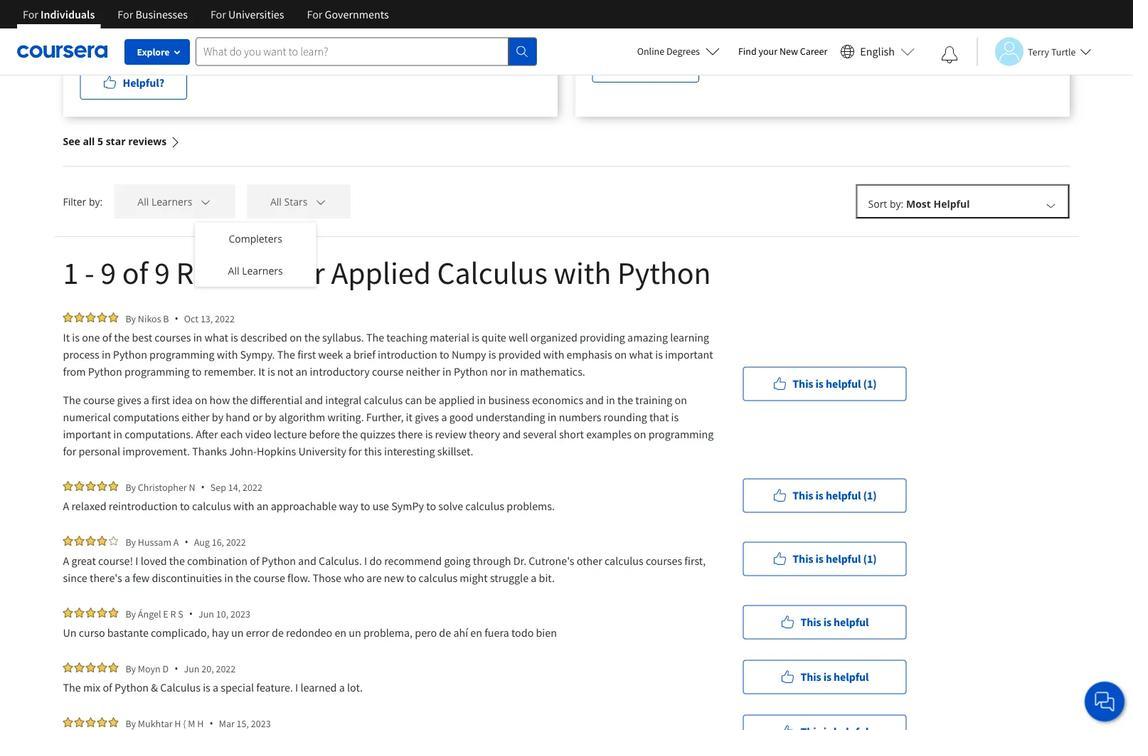 Task type: vqa. For each thing, say whether or not it's contained in the screenshot.


Task type: locate. For each thing, give the bounding box(es) containing it.
(1) for a great course! i loved the combination of python and calculus. i do recommend going through dr. cutrone's other calculus courses first, since there's a few discontinuities in the course flow. those who are new to calculus might struggle a bit.
[[864, 552, 877, 566]]

an
[[274, 21, 286, 36], [296, 364, 308, 379], [257, 499, 269, 513]]

a left 'brief'
[[346, 347, 351, 362]]

2022 inside by christopher n • sep 14, 2022
[[243, 481, 263, 494]]

bastante
[[107, 626, 149, 640]]

ángel
[[138, 607, 161, 620]]

2 by from the top
[[126, 481, 136, 494]]

1 horizontal spatial learned
[[830, 21, 866, 36]]

0 horizontal spatial course
[[83, 393, 115, 407]]

reintroduction up explore popup button
[[126, 21, 195, 36]]

this is helpful button
[[743, 605, 907, 639], [743, 660, 907, 694]]

2 horizontal spatial calculus
[[690, 21, 730, 36]]

2 horizontal spatial course
[[372, 364, 404, 379]]

learned down un curso bastante complicado, hay un error de redondeo en un problema, pero de ahí en fuera todo bien at the left of page
[[301, 680, 337, 695]]

a inside "a relaxed reintroduction to calculus with an approachable way to use sympy to solve calculus problems."
[[80, 21, 86, 36]]

0 horizontal spatial problems.
[[80, 38, 128, 53]]

bit.
[[539, 571, 555, 585]]

and down "understanding"
[[503, 427, 521, 441]]

0 vertical spatial important
[[665, 347, 714, 362]]

either
[[182, 410, 210, 424]]

1 horizontal spatial all
[[228, 264, 240, 278]]

10,
[[216, 607, 229, 620]]

examples
[[587, 427, 632, 441]]

by inside by christopher n • sep 14, 2022
[[126, 481, 136, 494]]

python inside a great course! i loved the combination of python and calculus. i do recommend going through dr. cutrone's other calculus courses first, since there's a few discontinuities in the course flow. those who are new to calculus might struggle a bit.
[[262, 554, 296, 568]]

of right one
[[102, 330, 112, 344]]

i
[[825, 21, 828, 36], [135, 554, 138, 568], [364, 554, 367, 568], [295, 680, 298, 695]]

course left flow.
[[254, 571, 285, 585]]

3 this is helpful (1) button from the top
[[743, 542, 907, 576]]

un curso bastante complicado, hay un error de redondeo en un problema, pero de ahí en fuera todo bien
[[63, 626, 560, 640]]

chevron down image
[[1045, 199, 1058, 212]]

lot. down un curso bastante complicado, hay un error de redondeo en un problema, pero de ahí en fuera todo bien at the left of page
[[347, 680, 363, 695]]

feature. up mar 15, 2023
[[256, 680, 293, 695]]

jun left 20,
[[184, 662, 200, 675]]

chevron down image inside all stars button
[[315, 195, 327, 208]]

1 vertical spatial all learners
[[228, 264, 283, 278]]

important
[[665, 347, 714, 362], [63, 427, 111, 441]]

of right -
[[122, 253, 148, 292]]

0 vertical spatial 2023
[[231, 607, 250, 620]]

2 vertical spatial course
[[254, 571, 285, 585]]

all inside button
[[270, 195, 282, 208]]

learners inside menu item
[[242, 264, 283, 278]]

of right the combination
[[250, 554, 260, 568]]

0 horizontal spatial en
[[335, 626, 347, 640]]

reintroduction
[[126, 21, 195, 36], [109, 499, 178, 513]]

0 vertical spatial (1)
[[864, 377, 877, 391]]

a relaxed reintroduction to calculus with an approachable way to use sympy to solve calculus problems.
[[80, 21, 522, 53], [63, 499, 555, 513]]

2 de from the left
[[439, 626, 451, 640]]

special up 15,
[[221, 680, 254, 695]]

4 for from the left
[[307, 7, 323, 21]]

helpful for en
[[834, 615, 869, 630]]

(1)
[[864, 377, 877, 391], [864, 489, 877, 503], [864, 552, 877, 566]]

use
[[390, 21, 406, 36], [373, 499, 389, 513]]

feature. up career
[[786, 21, 823, 36]]

for for governments
[[307, 7, 323, 21]]

1 vertical spatial learned
[[301, 680, 337, 695]]

by inside by moyn d • jun 20, 2022
[[126, 662, 136, 675]]

5 by from the top
[[126, 662, 136, 675]]

1 horizontal spatial de
[[439, 626, 451, 640]]

un right hay
[[231, 626, 244, 640]]

2022 inside by nikos b • oct 13, 2022
[[215, 312, 235, 325]]

from
[[63, 364, 86, 379]]

de right error at the bottom left of page
[[272, 626, 284, 640]]

0 horizontal spatial un
[[231, 626, 244, 640]]

2 for from the left
[[118, 7, 133, 21]]

e
[[163, 607, 168, 620]]

a inside a great course! i loved the combination of python and calculus. i do recommend going through dr. cutrone's other calculus courses first, since there's a few discontinuities in the course flow. those who are new to calculus might struggle a bit.
[[63, 554, 69, 568]]

menu containing completers
[[195, 223, 316, 287]]

0 vertical spatial approachable
[[288, 21, 354, 36]]

None search field
[[196, 37, 537, 66]]

by left christopher
[[126, 481, 136, 494]]

learned up english
[[830, 21, 866, 36]]

0 horizontal spatial de
[[272, 626, 284, 640]]

2022 inside by hussam a • aug 16, 2022
[[226, 536, 246, 548]]

show notifications image
[[942, 46, 959, 63]]

de left ahí
[[439, 626, 451, 640]]

1 vertical spatial jun
[[184, 662, 200, 675]]

1 horizontal spatial 9
[[154, 253, 170, 292]]

calculus.
[[319, 554, 362, 568]]

s
[[178, 607, 183, 620]]

in up personal
[[113, 427, 122, 441]]

9
[[101, 253, 116, 292], [154, 253, 170, 292]]

this is helpful button for the mix of python & calculus is a special feature. i learned a lot.
[[743, 660, 907, 694]]

university
[[299, 444, 346, 458]]

the
[[592, 21, 610, 36], [366, 330, 384, 344], [277, 347, 295, 362], [63, 393, 81, 407], [63, 680, 81, 695]]

1 vertical spatial this is helpful button
[[743, 660, 907, 694]]

feature. for by moyn d
[[256, 680, 293, 695]]

13,
[[201, 312, 213, 325]]

calculus
[[690, 21, 730, 36], [437, 253, 548, 292], [160, 680, 201, 695]]

sympy
[[409, 21, 441, 36], [392, 499, 424, 513]]

1 vertical spatial special
[[221, 680, 254, 695]]

1 by from the left
[[212, 410, 224, 424]]

0 horizontal spatial 9
[[101, 253, 116, 292]]

lot. for by moyn d
[[347, 680, 363, 695]]

1 horizontal spatial lot.
[[877, 21, 892, 36]]

i left loved
[[135, 554, 138, 568]]

all right by:
[[138, 195, 149, 208]]

1 vertical spatial an
[[296, 364, 308, 379]]

calculus up degrees
[[690, 21, 730, 36]]

0 horizontal spatial learners
[[152, 195, 192, 208]]

helpful for problems.
[[826, 489, 861, 503]]

might
[[460, 571, 488, 585]]

by:
[[89, 195, 103, 208]]

1 horizontal spatial h
[[197, 717, 204, 730]]

python down best
[[113, 347, 147, 362]]

what down the 13,
[[205, 330, 228, 344]]

1 horizontal spatial what
[[630, 347, 653, 362]]

0 vertical spatial the mix of python & calculus is a special feature. i learned a lot.
[[592, 21, 892, 36]]

• right d on the left bottom of page
[[175, 662, 178, 675]]

2022 inside by moyn d • jun 20, 2022
[[216, 662, 236, 675]]

1 horizontal spatial important
[[665, 347, 714, 362]]

through
[[473, 554, 511, 568]]

1 horizontal spatial special
[[750, 21, 784, 36]]

0 vertical spatial solve
[[456, 21, 480, 36]]

first left week
[[298, 347, 316, 362]]

first left idea
[[152, 393, 170, 407]]

to
[[197, 21, 207, 36], [378, 21, 388, 36], [444, 21, 453, 36], [440, 347, 450, 362], [192, 364, 202, 379], [180, 499, 190, 513], [361, 499, 370, 513], [426, 499, 436, 513], [407, 571, 416, 585]]

important inside the it is one of the best courses in what is described on the syllabus. the teaching material is quite well organized providing amazing learning process in python programming with sympy. the first week a brief introduction to numpy is provided with emphasis on what is important from python programming to remember. it is not an introductory course neither in python nor in mathematics.
[[665, 347, 714, 362]]

de
[[272, 626, 284, 640], [439, 626, 451, 640]]

1 vertical spatial this is helpful (1) button
[[743, 479, 907, 513]]

• for calculus
[[201, 480, 205, 494]]

0 horizontal spatial by
[[212, 410, 224, 424]]

0 horizontal spatial feature.
[[256, 680, 293, 695]]

chevron down image for learners
[[199, 195, 212, 208]]

0 vertical spatial problems.
[[80, 38, 128, 53]]

coursera image
[[17, 40, 107, 63]]

1 horizontal spatial mix
[[613, 21, 630, 36]]

explore button
[[125, 39, 190, 65]]

sympy right governments
[[409, 21, 441, 36]]

2022 right 14,
[[243, 481, 263, 494]]

1 by from the top
[[126, 312, 136, 325]]

2 h from the left
[[197, 717, 204, 730]]

important down learning
[[665, 347, 714, 362]]

0 horizontal spatial first
[[152, 393, 170, 407]]

all learners down completers menu item
[[228, 264, 283, 278]]

1 for from the left
[[23, 7, 38, 21]]

an inside the it is one of the best courses in what is described on the syllabus. the teaching material is quite well organized providing amazing learning process in python programming with sympy. the first week a brief introduction to numpy is provided with emphasis on what is important from python programming to remember. it is not an introductory course neither in python nor in mathematics.
[[296, 364, 308, 379]]

on
[[290, 330, 302, 344], [615, 347, 627, 362], [195, 393, 207, 407], [675, 393, 688, 407], [634, 427, 647, 441]]

filled star image
[[80, 4, 90, 14], [114, 4, 124, 14], [126, 4, 136, 14], [86, 312, 96, 322], [109, 312, 118, 322], [63, 481, 73, 491], [109, 481, 118, 491], [63, 608, 73, 618], [74, 608, 84, 618], [109, 608, 118, 618], [74, 663, 84, 673], [86, 663, 96, 673], [97, 663, 107, 673], [109, 663, 118, 673], [74, 717, 84, 727], [86, 717, 96, 727], [97, 717, 107, 727]]

en right redondeo
[[335, 626, 347, 640]]

all inside dropdown button
[[138, 195, 149, 208]]

0 vertical spatial jun
[[199, 607, 214, 620]]

1 vertical spatial calculus
[[437, 253, 548, 292]]

2 un from the left
[[349, 626, 361, 640]]

2 chevron down image from the left
[[315, 195, 327, 208]]

en
[[335, 626, 347, 640], [471, 626, 483, 640]]

& up degrees
[[681, 21, 688, 36]]

to inside a great course! i loved the combination of python and calculus. i do recommend going through dr. cutrone's other calculus courses first, since there's a few discontinuities in the course flow. those who are new to calculus might struggle a bit.
[[407, 571, 416, 585]]

0 horizontal spatial special
[[221, 680, 254, 695]]

that
[[650, 410, 669, 424]]

1 vertical spatial it
[[258, 364, 265, 379]]

in right nor
[[509, 364, 518, 379]]

1 vertical spatial gives
[[415, 410, 439, 424]]

filled star image
[[91, 4, 101, 14], [63, 312, 73, 322], [74, 312, 84, 322], [97, 312, 107, 322], [74, 481, 84, 491], [86, 481, 96, 491], [97, 481, 107, 491], [63, 536, 73, 546], [74, 536, 84, 546], [86, 536, 96, 546], [97, 536, 107, 546], [86, 608, 96, 618], [97, 608, 107, 618], [63, 663, 73, 673], [63, 717, 73, 727], [109, 717, 118, 727]]

0 vertical spatial this is helpful (1)
[[793, 377, 877, 391]]

2 this is helpful (1) button from the top
[[743, 479, 907, 513]]

python up flow.
[[262, 554, 296, 568]]

reintroduction inside "a relaxed reintroduction to calculus with an approachable way to use sympy to solve calculus problems."
[[126, 21, 195, 36]]

for left the universities
[[211, 7, 226, 21]]

0 horizontal spatial what
[[205, 330, 228, 344]]

a inside by hussam a • aug 16, 2022
[[174, 536, 179, 548]]

learners inside dropdown button
[[152, 195, 192, 208]]

problems.
[[80, 38, 128, 53], [507, 499, 555, 513]]

reviews
[[128, 135, 167, 148]]

before
[[309, 427, 340, 441]]

1 vertical spatial (1)
[[864, 489, 877, 503]]

on down providing
[[615, 347, 627, 362]]

aug
[[194, 536, 210, 548]]

all down completers
[[228, 264, 240, 278]]

h right m
[[197, 717, 204, 730]]

ahí
[[454, 626, 468, 640]]

and up algorithm
[[305, 393, 323, 407]]

degrees
[[667, 45, 700, 58]]

quizzes
[[360, 427, 396, 441]]

use right governments
[[390, 21, 406, 36]]

with
[[250, 21, 272, 36], [554, 253, 612, 292], [217, 347, 238, 362], [544, 347, 565, 362], [233, 499, 254, 513]]

all learners inside menu item
[[228, 264, 283, 278]]

for
[[289, 253, 325, 292], [63, 444, 76, 458], [349, 444, 362, 458]]

helpful
[[826, 377, 861, 391], [826, 489, 861, 503], [826, 552, 861, 566], [834, 615, 869, 630], [834, 670, 869, 684]]

by left mukhtar
[[126, 717, 136, 730]]

1 vertical spatial first
[[152, 393, 170, 407]]

this for en
[[801, 615, 822, 630]]

0 vertical spatial a relaxed reintroduction to calculus with an approachable way to use sympy to solve calculus problems.
[[80, 21, 522, 53]]

3 (1) from the top
[[864, 552, 877, 566]]

in down economics
[[548, 410, 557, 424]]

sep
[[211, 481, 226, 494]]

1 vertical spatial what
[[630, 347, 653, 362]]

un left problema,
[[349, 626, 361, 640]]

2022
[[215, 312, 235, 325], [243, 481, 263, 494], [226, 536, 246, 548], [216, 662, 236, 675]]

calculus for by moyn d
[[160, 680, 201, 695]]

computations
[[113, 410, 179, 424]]

the mix of python & calculus is a special feature. i learned a lot. for by moyn d
[[63, 680, 363, 695]]

course inside a great course! i loved the combination of python and calculus. i do recommend going through dr. cutrone's other calculus courses first, since there's a few discontinuities in the course flow. those who are new to calculus might struggle a bit.
[[254, 571, 285, 585]]

0 horizontal spatial all learners
[[138, 195, 192, 208]]

writing.
[[328, 410, 364, 424]]

or
[[253, 410, 263, 424]]

• for &
[[175, 662, 178, 675]]

and up flow.
[[298, 554, 317, 568]]

problems. up helpful? button
[[80, 38, 128, 53]]

courses
[[155, 330, 191, 344], [646, 554, 683, 568]]

the
[[114, 330, 130, 344], [304, 330, 320, 344], [232, 393, 248, 407], [618, 393, 633, 407], [342, 427, 358, 441], [169, 554, 185, 568], [236, 571, 251, 585]]

error
[[246, 626, 270, 640]]

0 vertical spatial course
[[372, 364, 404, 379]]

1 horizontal spatial un
[[349, 626, 361, 640]]

2 horizontal spatial all
[[270, 195, 282, 208]]

0 vertical spatial special
[[750, 21, 784, 36]]

1 vertical spatial the mix of python & calculus is a special feature. i learned a lot.
[[63, 680, 363, 695]]

& down the moyn
[[151, 680, 158, 695]]

an left for governments
[[274, 21, 286, 36]]

0 vertical spatial learners
[[152, 195, 192, 208]]

2022 right 16,
[[226, 536, 246, 548]]

What do you want to learn? text field
[[196, 37, 509, 66]]

nor
[[490, 364, 507, 379]]

1 horizontal spatial feature.
[[786, 21, 823, 36]]

this
[[793, 377, 814, 391], [793, 489, 814, 503], [793, 552, 814, 566], [801, 615, 822, 630], [801, 670, 822, 684]]

algorithm
[[279, 410, 325, 424]]

& for by moyn d
[[151, 680, 158, 695]]

0 vertical spatial way
[[356, 21, 375, 36]]

relaxed up the great
[[71, 499, 106, 513]]

2023
[[231, 607, 250, 620], [251, 717, 271, 730]]

h left (
[[175, 717, 181, 730]]

2023 right 15,
[[251, 717, 271, 730]]

by for course!
[[126, 536, 136, 548]]

learners down reviews
[[152, 195, 192, 208]]

2 vertical spatial this is helpful (1)
[[793, 552, 877, 566]]

by inside by nikos b • oct 13, 2022
[[126, 312, 136, 325]]

christopher
[[138, 481, 187, 494]]

1 horizontal spatial first
[[298, 347, 316, 362]]

numbers
[[559, 410, 602, 424]]

by moyn d • jun 20, 2022
[[126, 662, 236, 675]]

by left nikos
[[126, 312, 136, 325]]

0 vertical spatial this is helpful button
[[743, 605, 907, 639]]

courses left first,
[[646, 554, 683, 568]]

1 horizontal spatial learners
[[242, 264, 283, 278]]

gives down be on the left bottom of page
[[415, 410, 439, 424]]

1 this is helpful button from the top
[[743, 605, 907, 639]]

improvement.
[[123, 444, 190, 458]]

menu
[[195, 223, 316, 287]]

calculus for a relaxed reintroduction to calculus with an approachable way to use sympy to solve calculus problems.
[[690, 21, 730, 36]]

for left governments
[[307, 7, 323, 21]]

0 vertical spatial mix
[[613, 21, 630, 36]]

all left stars
[[270, 195, 282, 208]]

2 vertical spatial programming
[[649, 427, 714, 441]]

1 this is helpful (1) button from the top
[[743, 367, 907, 401]]

1 chevron down image from the left
[[199, 195, 212, 208]]

0 vertical spatial this is helpful
[[801, 615, 869, 630]]

by inside by ángel e r s • jun 10, 2023
[[126, 607, 136, 620]]

2 vertical spatial this is helpful (1) button
[[743, 542, 907, 576]]

all inside menu item
[[228, 264, 240, 278]]

this for problems.
[[793, 489, 814, 503]]

& for a relaxed reintroduction to calculus with an approachable way to use sympy to solve calculus problems.
[[681, 21, 688, 36]]

2 this is helpful from the top
[[801, 670, 869, 684]]

1 this is helpful from the top
[[801, 615, 869, 630]]

2 this is helpful (1) from the top
[[793, 489, 877, 503]]

0 horizontal spatial important
[[63, 427, 111, 441]]

amazing
[[628, 330, 668, 344]]

3 for from the left
[[211, 7, 226, 21]]

material
[[430, 330, 470, 344]]

approachable inside "a relaxed reintroduction to calculus with an approachable way to use sympy to solve calculus problems."
[[288, 21, 354, 36]]

1 (1) from the top
[[864, 377, 877, 391]]

what
[[205, 330, 228, 344], [630, 347, 653, 362]]

curso
[[79, 626, 105, 640]]

0 horizontal spatial an
[[257, 499, 269, 513]]

this is helpful for the mix of python & calculus is a special feature. i learned a lot.
[[801, 670, 869, 684]]

lot.
[[877, 21, 892, 36], [347, 680, 363, 695]]

hopkins
[[257, 444, 296, 458]]

0 vertical spatial all learners
[[138, 195, 192, 208]]

2022 right the 13,
[[215, 312, 235, 325]]

1 vertical spatial problems.
[[507, 499, 555, 513]]

0 horizontal spatial all
[[138, 195, 149, 208]]

3 this is helpful (1) from the top
[[793, 552, 877, 566]]

courses inside the it is one of the best courses in what is described on the syllabus. the teaching material is quite well organized providing amazing learning process in python programming with sympy. the first week a brief introduction to numpy is provided with emphasis on what is important from python programming to remember. it is not an introductory course neither in python nor in mathematics.
[[155, 330, 191, 344]]

chat with us image
[[1094, 690, 1117, 713]]

individuals
[[41, 7, 95, 21]]

0 horizontal spatial 2023
[[231, 607, 250, 620]]

feature. for a relaxed reintroduction to calculus with an approachable way to use sympy to solve calculus problems.
[[786, 21, 823, 36]]

9 right -
[[101, 253, 116, 292]]

integral
[[325, 393, 362, 407]]

0 vertical spatial an
[[274, 21, 286, 36]]

chevron down image inside all learners dropdown button
[[199, 195, 212, 208]]

by
[[126, 312, 136, 325], [126, 481, 136, 494], [126, 536, 136, 548], [126, 607, 136, 620], [126, 662, 136, 675], [126, 717, 136, 730]]

courses inside a great course! i loved the combination of python and calculus. i do recommend going through dr. cutrone's other calculus courses first, since there's a few discontinuities in the course flow. those who are new to calculus might struggle a bit.
[[646, 554, 683, 568]]

1 vertical spatial relaxed
[[71, 499, 106, 513]]

0 vertical spatial programming
[[150, 347, 215, 362]]

2 (1) from the top
[[864, 489, 877, 503]]

filter
[[63, 195, 86, 208]]

turtle
[[1052, 45, 1076, 58]]

by left ángel on the bottom left of the page
[[126, 607, 136, 620]]

3 by from the top
[[126, 536, 136, 548]]

0 horizontal spatial mix
[[83, 680, 101, 695]]

0 vertical spatial feature.
[[786, 21, 823, 36]]

gives
[[117, 393, 141, 407], [415, 410, 439, 424]]

by for reintroduction
[[126, 481, 136, 494]]

0 horizontal spatial chevron down image
[[199, 195, 212, 208]]

0 horizontal spatial h
[[175, 717, 181, 730]]

-
[[85, 253, 94, 292]]

chevron down image
[[199, 195, 212, 208], [315, 195, 327, 208]]

python
[[644, 21, 678, 36], [618, 253, 711, 292], [113, 347, 147, 362], [88, 364, 122, 379], [454, 364, 488, 379], [262, 554, 296, 568], [115, 680, 149, 695]]

approachable up 'what do you want to learn?' text box
[[288, 21, 354, 36]]

all learners menu item
[[195, 255, 316, 287]]

important down numerical
[[63, 427, 111, 441]]

1 vertical spatial programming
[[125, 364, 190, 379]]

0 vertical spatial calculus
[[690, 21, 730, 36]]

calculus down by moyn d • jun 20, 2022
[[160, 680, 201, 695]]

way up 'what do you want to learn?' text box
[[356, 21, 375, 36]]

1 horizontal spatial en
[[471, 626, 483, 640]]

2022 right 20,
[[216, 662, 236, 675]]

see all 5 star reviews
[[63, 135, 167, 148]]

by for bastante
[[126, 607, 136, 620]]

1 vertical spatial 2023
[[251, 717, 271, 730]]

todo
[[512, 626, 534, 640]]

for left individuals
[[23, 7, 38, 21]]

it up 'process'
[[63, 330, 70, 344]]

jun inside by ángel e r s • jun 10, 2023
[[199, 607, 214, 620]]

teaching
[[387, 330, 428, 344]]

1 vertical spatial lot.
[[347, 680, 363, 695]]

other
[[577, 554, 603, 568]]

special for a relaxed reintroduction to calculus with an approachable way to use sympy to solve calculus problems.
[[750, 21, 784, 36]]

2 vertical spatial calculus
[[160, 680, 201, 695]]

star
[[106, 135, 126, 148]]

your
[[759, 45, 778, 58]]

1 horizontal spatial by
[[265, 410, 277, 424]]

python down 'process'
[[88, 364, 122, 379]]

0 horizontal spatial courses
[[155, 330, 191, 344]]

learned for a relaxed reintroduction to calculus with an approachable way to use sympy to solve calculus problems.
[[830, 21, 866, 36]]

this is helpful (1) button for a relaxed reintroduction to calculus with an approachable way to use sympy to solve calculus problems.
[[743, 479, 907, 513]]

helpful? button
[[80, 65, 187, 100]]

the mix of python & calculus is a special feature. i learned a lot. up the find
[[592, 21, 892, 36]]

0 vertical spatial use
[[390, 21, 406, 36]]

0 horizontal spatial &
[[151, 680, 158, 695]]

2022 for an
[[243, 481, 263, 494]]

2 vertical spatial an
[[257, 499, 269, 513]]

n
[[189, 481, 195, 494]]

mukhtar
[[138, 717, 173, 730]]

explore
[[137, 46, 170, 58]]

un
[[231, 626, 244, 640], [349, 626, 361, 640]]

course down the introduction
[[372, 364, 404, 379]]

by inside by hussam a • aug 16, 2022
[[126, 536, 136, 548]]

the down writing.
[[342, 427, 358, 441]]

2 this is helpful button from the top
[[743, 660, 907, 694]]

approachable down university
[[271, 499, 337, 513]]

by down how
[[212, 410, 224, 424]]

the up discontinuities
[[169, 554, 185, 568]]

by for of
[[126, 662, 136, 675]]

and up numbers
[[586, 393, 604, 407]]

4 by from the top
[[126, 607, 136, 620]]

2 en from the left
[[471, 626, 483, 640]]

0 vertical spatial it
[[63, 330, 70, 344]]

lot. for a relaxed reintroduction to calculus with an approachable way to use sympy to solve calculus problems.
[[877, 21, 892, 36]]

python down numpy
[[454, 364, 488, 379]]

2 vertical spatial (1)
[[864, 552, 877, 566]]

way up calculus.
[[339, 499, 358, 513]]

for governments
[[307, 7, 389, 21]]

1 en from the left
[[335, 626, 347, 640]]



Task type: describe. For each thing, give the bounding box(es) containing it.
filter by:
[[63, 195, 103, 208]]

1 vertical spatial way
[[339, 499, 358, 513]]

in up rounding
[[606, 393, 616, 407]]

programming inside the course gives a first idea on how the differential and integral calculus can be applied in business economics and in the training on numerical computations either by hand or by algorithm writing. further, it gives a good understanding in numbers rounding that is important in computations. after each video lecture before the quizzes there is review theory and several short examples on programming for personal improvement. thanks john-hopkins university for this interesting skillset.
[[649, 427, 714, 441]]

i left the do
[[364, 554, 367, 568]]

1 horizontal spatial gives
[[415, 410, 439, 424]]

english
[[861, 44, 895, 59]]

reviews
[[176, 253, 282, 292]]

career
[[801, 45, 828, 58]]

chevron down image for stars
[[315, 195, 327, 208]]

for for individuals
[[23, 7, 38, 21]]

flow.
[[288, 571, 310, 585]]

organized
[[531, 330, 578, 344]]

a up the find
[[742, 21, 748, 36]]

oct
[[184, 312, 199, 325]]

neither
[[406, 364, 440, 379]]

(1) for a relaxed reintroduction to calculus with an approachable way to use sympy to solve calculus problems.
[[864, 489, 877, 503]]

1 vertical spatial a relaxed reintroduction to calculus with an approachable way to use sympy to solve calculus problems.
[[63, 499, 555, 513]]

hand
[[226, 410, 250, 424]]

providing
[[580, 330, 626, 344]]

20,
[[202, 662, 214, 675]]

and inside a great course! i loved the combination of python and calculus. i do recommend going through dr. cutrone's other calculus courses first, since there's a few discontinuities in the course flow. those who are new to calculus might struggle a bit.
[[298, 554, 317, 568]]

1 un from the left
[[231, 626, 244, 640]]

redondeo
[[286, 626, 333, 640]]

0 vertical spatial relaxed
[[89, 21, 124, 36]]

completers menu item
[[195, 223, 316, 255]]

the up the hand
[[232, 393, 248, 407]]

0 vertical spatial what
[[205, 330, 228, 344]]

the left best
[[114, 330, 130, 344]]

brief
[[354, 347, 376, 362]]

problema,
[[364, 626, 413, 640]]

special for by moyn d
[[221, 680, 254, 695]]

week
[[318, 347, 343, 362]]

this is helpful (1) button for a great course! i loved the combination of python and calculus. i do recommend going through dr. cutrone's other calculus courses first, since there's a few discontinuities in the course flow. those who are new to calculus might struggle a bit.
[[743, 542, 907, 576]]

course inside the it is one of the best courses in what is described on the syllabus. the teaching material is quite well organized providing amazing learning process in python programming with sympy. the first week a brief introduction to numpy is provided with emphasis on what is important from python programming to remember. it is not an introductory course neither in python nor in mathematics.
[[372, 364, 404, 379]]

• right b
[[175, 312, 179, 325]]

businesses
[[136, 7, 188, 21]]

on up either
[[195, 393, 207, 407]]

terry turtle
[[1028, 45, 1076, 58]]

great
[[71, 554, 96, 568]]

who
[[344, 571, 364, 585]]

16,
[[212, 536, 224, 548]]

python up amazing
[[618, 253, 711, 292]]

the down the combination
[[236, 571, 251, 585]]

python down the moyn
[[115, 680, 149, 695]]

find
[[739, 45, 757, 58]]

syllabus.
[[322, 330, 364, 344]]

this is helpful (1) for a relaxed reintroduction to calculus with an approachable way to use sympy to solve calculus problems.
[[793, 489, 877, 503]]

universities
[[228, 7, 284, 21]]

all for all stars button
[[270, 195, 282, 208]]

online degrees button
[[626, 36, 732, 67]]

python up 'online degrees' at the right top
[[644, 21, 678, 36]]

i down redondeo
[[295, 680, 298, 695]]

a down 20,
[[213, 680, 219, 695]]

1 vertical spatial solve
[[439, 499, 463, 513]]

with inside "a relaxed reintroduction to calculus with an approachable way to use sympy to solve calculus problems."
[[250, 21, 272, 36]]

described
[[241, 330, 288, 344]]

understanding
[[476, 410, 546, 424]]

this is helpful button for un curso bastante complicado, hay un error de redondeo en un problema, pero de ahí en fuera todo bien
[[743, 605, 907, 639]]

see all 5 star reviews button
[[63, 117, 181, 166]]

this
[[364, 444, 382, 458]]

in right 'process'
[[102, 347, 111, 362]]

for for businesses
[[118, 7, 133, 21]]

of up 'online'
[[632, 21, 642, 36]]

rounding
[[604, 410, 647, 424]]

this is helpful for un curso bastante complicado, hay un error de redondeo en un problema, pero de ahí en fuera todo bien
[[801, 615, 869, 630]]

first inside the course gives a first idea on how the differential and integral calculus can be applied in business economics and in the training on numerical computations either by hand or by algorithm writing. further, it gives a good understanding in numbers rounding that is important in computations. after each video lecture before the quizzes there is review theory and several short examples on programming for personal improvement. thanks john-hopkins university for this interesting skillset.
[[152, 393, 170, 407]]

those
[[313, 571, 342, 585]]

all stars button
[[247, 184, 351, 218]]

i up career
[[825, 21, 828, 36]]

video
[[245, 427, 272, 441]]

the up week
[[304, 330, 320, 344]]

a up english
[[869, 21, 874, 36]]

all stars
[[270, 195, 308, 208]]

process
[[63, 347, 99, 362]]

john-
[[229, 444, 257, 458]]

a inside the it is one of the best courses in what is described on the syllabus. the teaching material is quite well organized providing amazing learning process in python programming with sympy. the first week a brief introduction to numpy is provided with emphasis on what is important from python programming to remember. it is not an introductory course neither in python nor in mathematics.
[[346, 347, 351, 362]]

the mix of python & calculus is a special feature. i learned a lot. for a relaxed reintroduction to calculus with an approachable way to use sympy to solve calculus problems.
[[592, 21, 892, 36]]

1 de from the left
[[272, 626, 284, 640]]

after
[[196, 427, 218, 441]]

moyn
[[138, 662, 161, 675]]

emphasis
[[567, 347, 613, 362]]

2022 for combination
[[226, 536, 246, 548]]

online degrees
[[637, 45, 700, 58]]

differential
[[250, 393, 303, 407]]

0 horizontal spatial for
[[63, 444, 76, 458]]

on right training
[[675, 393, 688, 407]]

all for all learners dropdown button
[[138, 195, 149, 208]]

first inside the it is one of the best courses in what is described on the syllabus. the teaching material is quite well organized providing amazing learning process in python programming with sympy. the first week a brief introduction to numpy is provided with emphasis on what is important from python programming to remember. it is not an introductory course neither in python nor in mathematics.
[[298, 347, 316, 362]]

1 horizontal spatial calculus
[[437, 253, 548, 292]]

on right described
[[290, 330, 302, 344]]

star image
[[109, 536, 118, 546]]

cutrone's
[[529, 554, 575, 568]]

1 h from the left
[[175, 717, 181, 730]]

this for through
[[793, 552, 814, 566]]

mix for a relaxed reintroduction to calculus with an approachable way to use sympy to solve calculus problems.
[[613, 21, 630, 36]]

d
[[163, 662, 169, 675]]

economics
[[532, 393, 584, 407]]

theory
[[469, 427, 500, 441]]

course inside the course gives a first idea on how the differential and integral calculus can be applied in business economics and in the training on numerical computations either by hand or by algorithm writing. further, it gives a good understanding in numbers rounding that is important in computations. after each video lecture before the quizzes there is review theory and several short examples on programming for personal improvement. thanks john-hopkins university for this interesting skillset.
[[83, 393, 115, 407]]

how
[[210, 393, 230, 407]]

of inside a great course! i loved the combination of python and calculus. i do recommend going through dr. cutrone's other calculus courses first, since there's a few discontinuities in the course flow. those who are new to calculus might struggle a bit.
[[250, 554, 260, 568]]

1 horizontal spatial 2023
[[251, 717, 271, 730]]

all
[[83, 135, 95, 148]]

for universities
[[211, 7, 284, 21]]

by mukhtar h ( m h
[[126, 717, 204, 730]]

of inside the it is one of the best courses in what is described on the syllabus. the teaching material is quite well organized providing amazing learning process in python programming with sympy. the first week a brief introduction to numpy is provided with emphasis on what is important from python programming to remember. it is not an introductory course neither in python nor in mathematics.
[[102, 330, 112, 344]]

2 by from the left
[[265, 410, 277, 424]]

calculus inside the course gives a first idea on how the differential and integral calculus can be applied in business economics and in the training on numerical computations either by hand or by algorithm writing. further, it gives a good understanding in numbers rounding that is important in computations. after each video lecture before the quizzes there is review theory and several short examples on programming for personal improvement. thanks john-hopkins university for this interesting skillset.
[[364, 393, 403, 407]]

online
[[637, 45, 665, 58]]

a down un curso bastante complicado, hay un error de redondeo en un problema, pero de ahí en fuera todo bien at the left of page
[[339, 680, 345, 695]]

jun inside by moyn d • jun 20, 2022
[[184, 662, 200, 675]]

in down oct
[[193, 330, 202, 344]]

the up rounding
[[618, 393, 633, 407]]

since
[[63, 571, 87, 585]]

first,
[[685, 554, 706, 568]]

learned for by moyn d
[[301, 680, 337, 695]]

• for loved
[[185, 535, 188, 549]]

few
[[133, 571, 150, 585]]

banner navigation
[[11, 0, 400, 39]]

several
[[523, 427, 557, 441]]

mathematics.
[[520, 364, 586, 379]]

1 vertical spatial approachable
[[271, 499, 337, 513]]

sympy.
[[240, 347, 275, 362]]

1 horizontal spatial it
[[258, 364, 265, 379]]

on down rounding
[[634, 427, 647, 441]]

fuera
[[485, 626, 509, 640]]

do
[[370, 554, 382, 568]]

be
[[425, 393, 437, 407]]

recommend
[[384, 554, 442, 568]]

are
[[367, 571, 382, 585]]

1 vertical spatial sympy
[[392, 499, 424, 513]]

mix for by moyn d
[[83, 680, 101, 695]]

0 vertical spatial sympy
[[409, 21, 441, 36]]

un
[[63, 626, 77, 640]]

2023 inside by ángel e r s • jun 10, 2023
[[231, 607, 250, 620]]

a left the good
[[442, 410, 447, 424]]

6 by from the top
[[126, 717, 136, 730]]

applied
[[331, 253, 431, 292]]

there
[[398, 427, 423, 441]]

the inside the course gives a first idea on how the differential and integral calculus can be applied in business economics and in the training on numerical computations either by hand or by algorithm writing. further, it gives a good understanding in numbers rounding that is important in computations. after each video lecture before the quizzes there is review theory and several short examples on programming for personal improvement. thanks john-hopkins university for this interesting skillset.
[[63, 393, 81, 407]]

1 this is helpful (1) from the top
[[793, 377, 877, 391]]

1 vertical spatial reintroduction
[[109, 499, 178, 513]]

way inside "a relaxed reintroduction to calculus with an approachable way to use sympy to solve calculus problems."
[[356, 21, 375, 36]]

find your new career link
[[732, 43, 835, 60]]

1 vertical spatial use
[[373, 499, 389, 513]]

2 9 from the left
[[154, 253, 170, 292]]

0 horizontal spatial it
[[63, 330, 70, 344]]

5
[[98, 135, 103, 148]]

0 vertical spatial gives
[[117, 393, 141, 407]]

in right neither
[[443, 364, 452, 379]]

1 horizontal spatial problems.
[[507, 499, 555, 513]]

a up computations
[[144, 393, 149, 407]]

this is helpful (1) for a great course! i loved the combination of python and calculus. i do recommend going through dr. cutrone's other calculus courses first, since there's a few discontinuities in the course flow. those who are new to calculus might struggle a bit.
[[793, 552, 877, 566]]

• right s at the left
[[189, 607, 193, 621]]

important inside the course gives a first idea on how the differential and integral calculus can be applied in business economics and in the training on numerical computations either by hand or by algorithm writing. further, it gives a good understanding in numbers rounding that is important in computations. after each video lecture before the quizzes there is review theory and several short examples on programming for personal improvement. thanks john-hopkins university for this interesting skillset.
[[63, 427, 111, 441]]

2022 for is
[[216, 662, 236, 675]]

a left the bit.
[[531, 571, 537, 585]]

for for universities
[[211, 7, 226, 21]]

(
[[183, 717, 186, 730]]

14,
[[228, 481, 241, 494]]

quite
[[482, 330, 507, 344]]

all learners inside dropdown button
[[138, 195, 192, 208]]

one
[[82, 330, 100, 344]]

english button
[[835, 28, 921, 75]]

m
[[188, 717, 195, 730]]

lecture
[[274, 427, 307, 441]]

of down curso
[[103, 680, 112, 695]]

r
[[170, 607, 176, 620]]

it
[[406, 410, 413, 424]]

2 horizontal spatial for
[[349, 444, 362, 458]]

1 horizontal spatial for
[[289, 253, 325, 292]]

in right applied on the left of the page
[[477, 393, 486, 407]]

helpful for through
[[826, 552, 861, 566]]

in inside a great course! i loved the combination of python and calculus. i do recommend going through dr. cutrone's other calculus courses first, since there's a few discontinuities in the course flow. those who are new to calculus might struggle a bit.
[[224, 571, 233, 585]]

well
[[509, 330, 528, 344]]

solve inside "a relaxed reintroduction to calculus with an approachable way to use sympy to solve calculus problems."
[[456, 21, 480, 36]]

learning
[[671, 330, 710, 344]]

governments
[[325, 7, 389, 21]]

a left few
[[124, 571, 130, 585]]

completers
[[229, 232, 282, 246]]

1 9 from the left
[[101, 253, 116, 292]]

idea
[[172, 393, 193, 407]]

not
[[277, 364, 293, 379]]



